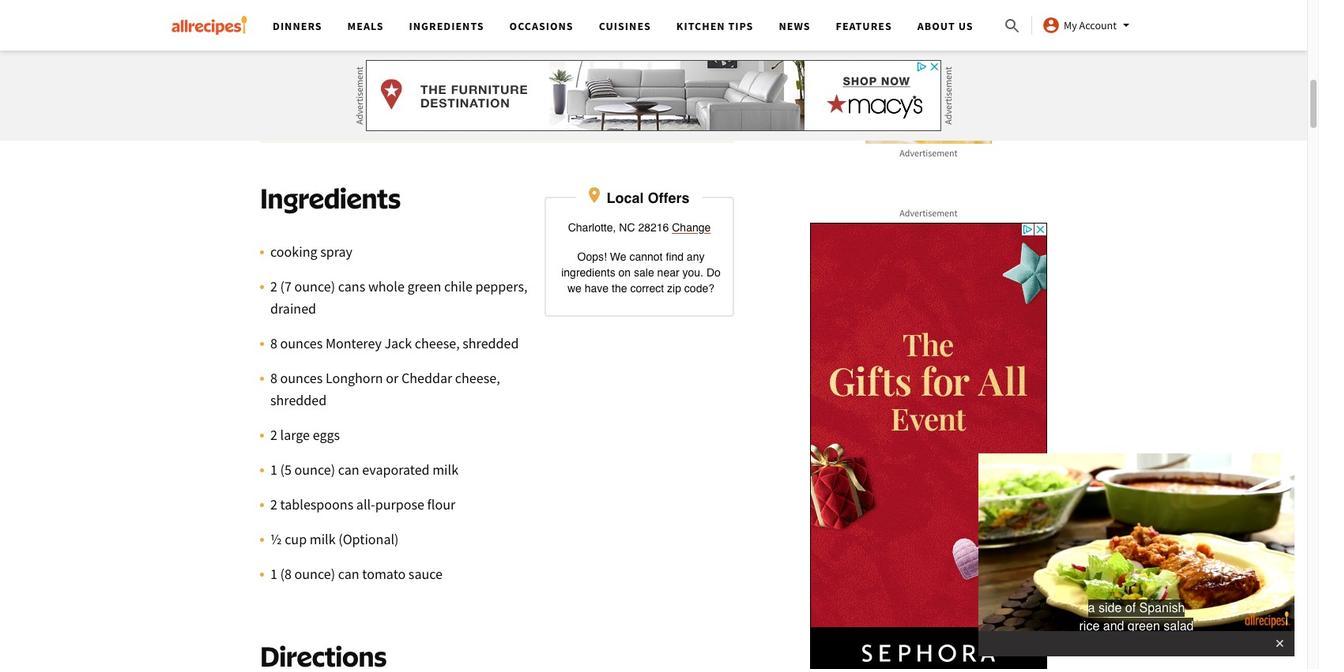 Task type: describe. For each thing, give the bounding box(es) containing it.
2 for 2 large eggs
[[270, 426, 277, 444]]

6
[[279, 42, 286, 61]]

½ cup milk (optional)
[[270, 530, 399, 548]]

zip
[[667, 282, 681, 295]]

sale
[[634, 266, 654, 279]]

ounce) for (8
[[295, 565, 335, 583]]

dinners
[[273, 19, 322, 33]]

2 large eggs
[[270, 426, 340, 444]]

drained
[[270, 299, 316, 318]]

cuisines
[[599, 19, 651, 33]]

you.
[[683, 266, 704, 279]]

2 (7 ounce) cans
[[270, 277, 365, 295]]

1 (5 ounce) can evaporated milk
[[270, 461, 459, 479]]

code?
[[685, 282, 715, 295]]

features
[[836, 19, 892, 33]]

cup
[[285, 530, 307, 548]]

2 for 2 tablespoons all-purpose flour
[[270, 495, 277, 514]]

inch
[[473, 42, 498, 61]]

ingredients
[[561, 266, 616, 279]]

flour
[[427, 495, 456, 514]]

my account
[[1064, 18, 1117, 32]]

servings:
[[279, 20, 338, 39]]

do
[[707, 266, 721, 279]]

meals link
[[348, 19, 384, 33]]

½
[[270, 530, 282, 548]]

home image
[[172, 16, 247, 35]]

1 for 1 (5 ounce) can evaporated milk
[[270, 461, 277, 479]]

9x13-
[[441, 42, 473, 61]]

kitchen tips
[[677, 19, 754, 33]]

charlotte, nc 28216 change
[[568, 221, 711, 234]]

near
[[657, 266, 680, 279]]

any
[[687, 250, 705, 263]]

news link
[[779, 19, 811, 33]]

evaporated
[[362, 461, 430, 479]]

on
[[619, 266, 631, 279]]

to
[[312, 105, 323, 121]]

whole green chile peppers, drained
[[270, 277, 528, 318]]

have
[[585, 282, 609, 295]]

ounces for 8 ounces monterey jack cheese, shredded
[[280, 334, 323, 352]]

8 ounces monterey jack cheese, shredded
[[270, 334, 519, 352]]

news
[[779, 19, 811, 33]]

about
[[918, 19, 956, 33]]

1 horizontal spatial milk
[[433, 461, 459, 479]]

all-
[[356, 495, 375, 514]]

the
[[612, 282, 627, 295]]

0 vertical spatial shredded
[[463, 334, 519, 352]]

1 (8 ounce) can tomato sauce
[[270, 565, 443, 583]]

nc
[[619, 221, 635, 234]]

0 vertical spatial cheese,
[[415, 334, 460, 352]]

8 ounces
[[270, 369, 323, 387]]

cooking spray
[[270, 242, 353, 261]]

8 for 8 ounces
[[270, 369, 277, 387]]

facts
[[376, 105, 403, 121]]

cooking
[[270, 242, 318, 261]]

ingredients link
[[409, 19, 484, 33]]

peppers,
[[475, 277, 528, 295]]

1 for 1 (8 ounce) can tomato sauce
[[270, 565, 277, 583]]

can for (8 ounce) can
[[338, 565, 359, 583]]

(5
[[280, 461, 292, 479]]

local
[[607, 190, 644, 206]]

yield:
[[431, 20, 466, 39]]

oops!
[[578, 250, 607, 263]]

cheddar
[[402, 369, 452, 387]]

tablespoons
[[280, 495, 354, 514]]

change button
[[672, 220, 711, 235]]

whole
[[368, 277, 405, 295]]

tomato
[[362, 565, 406, 583]]

dinners link
[[273, 19, 322, 33]]

search image
[[1003, 17, 1022, 36]]

cuisines link
[[599, 19, 651, 33]]

cheese, inside longhorn or cheddar cheese, shredded
[[455, 369, 500, 387]]

(optional)
[[339, 530, 399, 548]]

offers
[[648, 190, 690, 206]]

green
[[408, 277, 441, 295]]

longhorn or cheddar cheese, shredded
[[270, 369, 500, 409]]

nutrition
[[326, 105, 374, 121]]

purpose
[[375, 495, 425, 514]]

jump
[[279, 105, 310, 121]]

jack
[[385, 334, 412, 352]]



Task type: vqa. For each thing, say whether or not it's contained in the screenshot.
hide
no



Task type: locate. For each thing, give the bounding box(es) containing it.
charlotte,
[[568, 221, 616, 234]]

about us link
[[918, 19, 974, 33]]

find
[[666, 250, 684, 263]]

cans
[[338, 277, 365, 295]]

2 vertical spatial 2
[[270, 495, 277, 514]]

servings: 6
[[279, 20, 338, 61]]

0 vertical spatial can
[[338, 461, 359, 479]]

1 can from the top
[[338, 461, 359, 479]]

1 8 from the top
[[270, 334, 277, 352]]

1 vertical spatial ounce)
[[295, 461, 335, 479]]

can left "tomato"
[[338, 565, 359, 583]]

1 vertical spatial cheese,
[[455, 369, 500, 387]]

account image
[[1042, 16, 1061, 35]]

sauce
[[409, 565, 443, 583]]

ingredients
[[409, 19, 484, 33], [260, 181, 401, 215]]

ounces for 8 ounces
[[280, 369, 323, 387]]

ounces left longhorn
[[280, 369, 323, 387]]

0 vertical spatial ingredients
[[409, 19, 484, 33]]

1 horizontal spatial shredded
[[463, 334, 519, 352]]

spray
[[320, 242, 353, 261]]

features link
[[836, 19, 892, 33]]

2 up the ½
[[270, 495, 277, 514]]

ounce) for (5
[[295, 461, 335, 479]]

can
[[338, 461, 359, 479], [338, 565, 359, 583]]

advertisement region
[[866, 0, 992, 144], [366, 60, 942, 131], [810, 223, 1048, 670]]

chile
[[444, 277, 473, 295]]

0 horizontal spatial milk
[[310, 530, 336, 548]]

1 left 9x13-
[[431, 42, 438, 61]]

1
[[431, 42, 438, 61], [270, 461, 277, 479], [270, 565, 277, 583]]

0 vertical spatial ounce)
[[295, 277, 335, 295]]

about us
[[918, 19, 974, 33]]

shredded down peppers,
[[463, 334, 519, 352]]

ounce) right the (5
[[295, 461, 335, 479]]

1 left the (5
[[270, 461, 277, 479]]

ingredients up 'spray'
[[260, 181, 401, 215]]

0 horizontal spatial ingredients
[[260, 181, 401, 215]]

2 tablespoons all-purpose flour
[[270, 495, 456, 514]]

correct
[[630, 282, 664, 295]]

1 vertical spatial 8
[[270, 369, 277, 387]]

kitchen
[[677, 19, 725, 33]]

my
[[1064, 18, 1077, 32]]

ingredients up 9x13-
[[409, 19, 484, 33]]

kitchen tips link
[[677, 19, 754, 33]]

milk up flour
[[433, 461, 459, 479]]

2
[[270, 277, 277, 295], [270, 426, 277, 444], [270, 495, 277, 514]]

1 vertical spatial can
[[338, 565, 359, 583]]

or
[[386, 369, 399, 387]]

1 left (8
[[270, 565, 277, 583]]

0 vertical spatial 8
[[270, 334, 277, 352]]

1 2 from the top
[[270, 277, 277, 295]]

ingredients inside "navigation"
[[409, 19, 484, 33]]

2 vertical spatial ounce)
[[295, 565, 335, 583]]

0 vertical spatial milk
[[433, 461, 459, 479]]

2 for 2 (7 ounce) cans
[[270, 277, 277, 295]]

1 ounce) from the top
[[295, 277, 335, 295]]

cheese, right the cheddar on the left
[[455, 369, 500, 387]]

1 vertical spatial milk
[[310, 530, 336, 548]]

monterey
[[326, 334, 382, 352]]

0 vertical spatial ounces
[[280, 334, 323, 352]]

can for (5 ounce) can
[[338, 461, 359, 479]]

meals
[[348, 19, 384, 33]]

2 vertical spatial 1
[[270, 565, 277, 583]]

1 vertical spatial ounces
[[280, 369, 323, 387]]

change
[[672, 221, 711, 234]]

ounce) right (8
[[295, 565, 335, 583]]

8
[[270, 334, 277, 352], [270, 369, 277, 387]]

2 2 from the top
[[270, 426, 277, 444]]

casserole
[[501, 42, 557, 61]]

caret_down image
[[1117, 16, 1136, 35]]

(7
[[280, 277, 292, 295]]

0 vertical spatial 1
[[431, 42, 438, 61]]

2 8 from the top
[[270, 369, 277, 387]]

0 horizontal spatial shredded
[[270, 391, 327, 409]]

3 2 from the top
[[270, 495, 277, 514]]

can up the 2 tablespoons all-purpose flour
[[338, 461, 359, 479]]

2 left large
[[270, 426, 277, 444]]

2 can from the top
[[338, 565, 359, 583]]

we
[[568, 282, 582, 295]]

ounces up 8 ounces
[[280, 334, 323, 352]]

1 vertical spatial ingredients
[[260, 181, 401, 215]]

longhorn
[[326, 369, 383, 387]]

yield: 1 9x13-inch casserole
[[431, 20, 557, 61]]

ounce) for (7
[[295, 277, 335, 295]]

shredded down 8 ounces
[[270, 391, 327, 409]]

1 vertical spatial 2
[[270, 426, 277, 444]]

3 ounce) from the top
[[295, 565, 335, 583]]

8 for 8 ounces monterey jack cheese, shredded
[[270, 334, 277, 352]]

2 left (7
[[270, 277, 277, 295]]

navigation containing dinners
[[260, 0, 1003, 51]]

milk right cup
[[310, 530, 336, 548]]

0 vertical spatial 2
[[270, 277, 277, 295]]

1 vertical spatial 1
[[270, 461, 277, 479]]

1 horizontal spatial ingredients
[[409, 19, 484, 33]]

navigation
[[260, 0, 1003, 51]]

(8
[[280, 565, 292, 583]]

1 inside yield: 1 9x13-inch casserole
[[431, 42, 438, 61]]

8 up the 2 large eggs
[[270, 369, 277, 387]]

cheese,
[[415, 334, 460, 352], [455, 369, 500, 387]]

large
[[280, 426, 310, 444]]

oops! we cannot find any ingredients on sale near you. do we have the correct zip code?
[[561, 250, 721, 295]]

milk
[[433, 461, 459, 479], [310, 530, 336, 548]]

shredded
[[463, 334, 519, 352], [270, 391, 327, 409]]

1 ounces from the top
[[280, 334, 323, 352]]

tips
[[728, 19, 754, 33]]

eggs
[[313, 426, 340, 444]]

ounces
[[280, 334, 323, 352], [280, 369, 323, 387]]

jump to nutrition facts
[[279, 105, 403, 121]]

2 ounces from the top
[[280, 369, 323, 387]]

ounce) right (7
[[295, 277, 335, 295]]

8 down drained
[[270, 334, 277, 352]]

we
[[610, 250, 627, 263]]

2 ounce) from the top
[[295, 461, 335, 479]]

my account button
[[1042, 16, 1136, 35]]

occasions
[[510, 19, 574, 33]]

local offers
[[607, 190, 690, 206]]

shredded inside longhorn or cheddar cheese, shredded
[[270, 391, 327, 409]]

account
[[1080, 18, 1117, 32]]

cannot
[[630, 250, 663, 263]]

cheese, up the cheddar on the left
[[415, 334, 460, 352]]

us
[[959, 19, 974, 33]]

ounce)
[[295, 277, 335, 295], [295, 461, 335, 479], [295, 565, 335, 583]]

28216
[[638, 221, 669, 234]]

1 vertical spatial shredded
[[270, 391, 327, 409]]

occasions link
[[510, 19, 574, 33]]



